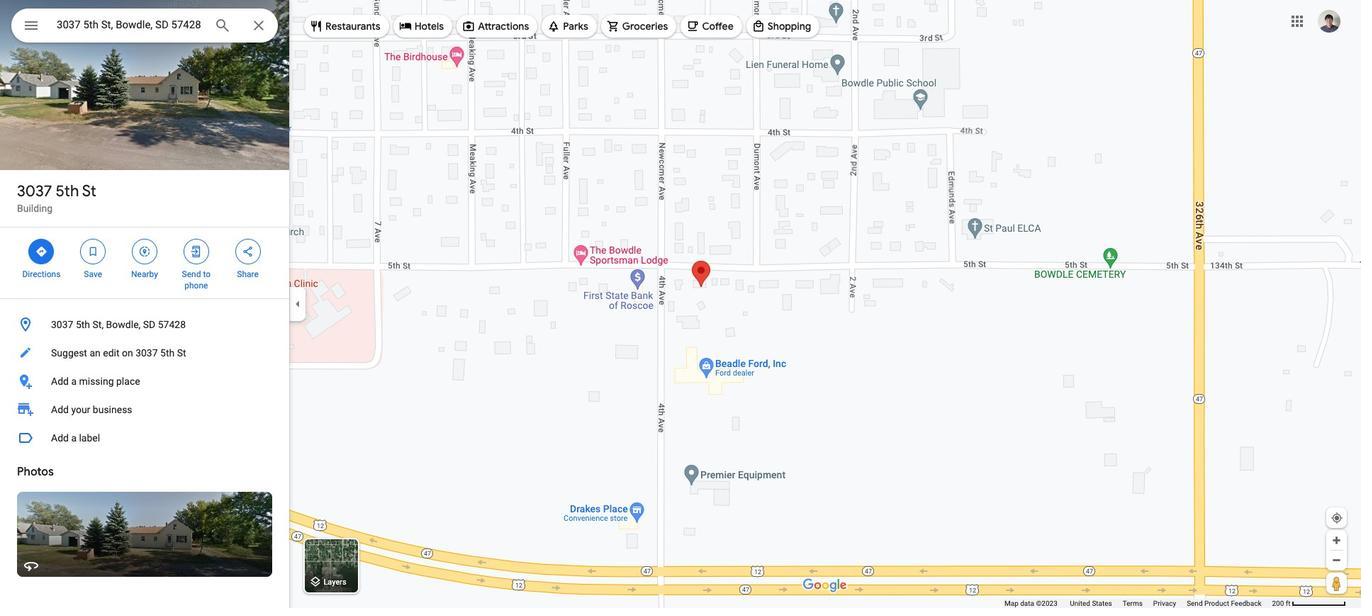 Task type: vqa. For each thing, say whether or not it's contained in the screenshot.
emissions corresponding to $1,845
no



Task type: locate. For each thing, give the bounding box(es) containing it.
3037 up suggest
[[51, 319, 73, 330]]

send for send to phone
[[182, 269, 201, 279]]

2 add from the top
[[51, 404, 69, 415]]

add a label button
[[0, 424, 289, 452]]

map data ©2023
[[1005, 600, 1059, 608]]

a left missing
[[71, 376, 77, 387]]

1 vertical spatial send
[[1187, 600, 1203, 608]]

st
[[82, 182, 96, 201], [177, 347, 186, 359]]

add for add a missing place
[[51, 376, 69, 387]]

footer containing map data ©2023
[[1005, 599, 1272, 608]]

a inside add a label button
[[71, 433, 77, 444]]

terms
[[1123, 600, 1143, 608]]

0 horizontal spatial send
[[182, 269, 201, 279]]


[[241, 244, 254, 260]]

a inside add a missing place button
[[71, 376, 77, 387]]

a for missing
[[71, 376, 77, 387]]

attractions
[[478, 20, 529, 33]]

ft
[[1286, 600, 1291, 608]]

1 vertical spatial 5th
[[76, 319, 90, 330]]

suggest
[[51, 347, 87, 359]]

0 vertical spatial 5th
[[56, 182, 79, 201]]

5th inside "3037 5th st building"
[[56, 182, 79, 201]]

3 add from the top
[[51, 433, 69, 444]]

send up phone
[[182, 269, 201, 279]]

0 vertical spatial 3037
[[17, 182, 52, 201]]

on
[[122, 347, 133, 359]]

show your location image
[[1331, 512, 1344, 525]]

 button
[[11, 9, 51, 45]]

send product feedback button
[[1187, 599, 1262, 608]]

3037 5th St, Bowdle, SD 57428 field
[[11, 9, 278, 43]]

1 horizontal spatial st
[[177, 347, 186, 359]]

add inside button
[[51, 433, 69, 444]]

3037 5th st, bowdle, sd 57428
[[51, 319, 186, 330]]

add left your
[[51, 404, 69, 415]]

2 vertical spatial add
[[51, 433, 69, 444]]

bowdle,
[[106, 319, 141, 330]]

none field inside 3037 5th st, bowdle, sd 57428 field
[[57, 16, 203, 33]]

to
[[203, 269, 211, 279]]

1 a from the top
[[71, 376, 77, 387]]

states
[[1092, 600, 1112, 608]]

zoom out image
[[1332, 555, 1342, 566]]

edit
[[103, 347, 119, 359]]

1 horizontal spatial send
[[1187, 600, 1203, 608]]

st inside "3037 5th st building"
[[82, 182, 96, 201]]

57428
[[158, 319, 186, 330]]

add
[[51, 376, 69, 387], [51, 404, 69, 415], [51, 433, 69, 444]]

st up 
[[82, 182, 96, 201]]

5th
[[56, 182, 79, 201], [76, 319, 90, 330], [160, 347, 175, 359]]

shopping
[[768, 20, 811, 33]]

feedback
[[1231, 600, 1262, 608]]

place
[[116, 376, 140, 387]]

send
[[182, 269, 201, 279], [1187, 600, 1203, 608]]

label
[[79, 433, 100, 444]]

3037 5th st, bowdle, sd 57428 button
[[0, 311, 289, 339]]

3037 inside "3037 5th st building"
[[17, 182, 52, 201]]

add a missing place button
[[0, 367, 289, 396]]

your
[[71, 404, 90, 415]]

add a label
[[51, 433, 100, 444]]

google account: nolan park  
(nolan.park@adept.ai) image
[[1318, 10, 1341, 32]]

None field
[[57, 16, 203, 33]]

map
[[1005, 600, 1019, 608]]

0 vertical spatial add
[[51, 376, 69, 387]]

2 a from the top
[[71, 433, 77, 444]]

shopping button
[[746, 9, 820, 43]]

send left "product"
[[1187, 600, 1203, 608]]

add left label
[[51, 433, 69, 444]]

3037 5th st main content
[[0, 0, 289, 608]]

privacy button
[[1153, 599, 1176, 608]]

3037
[[17, 182, 52, 201], [51, 319, 73, 330], [136, 347, 158, 359]]

parks button
[[542, 9, 597, 43]]

1 vertical spatial st
[[177, 347, 186, 359]]

1 vertical spatial a
[[71, 433, 77, 444]]

save
[[84, 269, 102, 279]]

add your business
[[51, 404, 132, 415]]

parks
[[563, 20, 588, 33]]

add down suggest
[[51, 376, 69, 387]]

1 add from the top
[[51, 376, 69, 387]]

add inside button
[[51, 376, 69, 387]]

send inside button
[[1187, 600, 1203, 608]]

groceries
[[622, 20, 668, 33]]

terms button
[[1123, 599, 1143, 608]]

1 vertical spatial add
[[51, 404, 69, 415]]

0 vertical spatial st
[[82, 182, 96, 201]]

0 horizontal spatial st
[[82, 182, 96, 201]]

send inside send to phone
[[182, 269, 201, 279]]

hotels
[[415, 20, 444, 33]]

0 vertical spatial send
[[182, 269, 201, 279]]

3037 right on
[[136, 347, 158, 359]]

actions for 3037 5th st region
[[0, 228, 289, 299]]

a left label
[[71, 433, 77, 444]]

share
[[237, 269, 259, 279]]

0 vertical spatial a
[[71, 376, 77, 387]]


[[87, 244, 99, 260]]

directions
[[22, 269, 61, 279]]

a
[[71, 376, 77, 387], [71, 433, 77, 444]]

st down "57428"
[[177, 347, 186, 359]]

2 vertical spatial 3037
[[136, 347, 158, 359]]

footer
[[1005, 599, 1272, 608]]

an
[[90, 347, 101, 359]]

coffee
[[702, 20, 734, 33]]

1 vertical spatial 3037
[[51, 319, 73, 330]]

3037 up building on the left top of page
[[17, 182, 52, 201]]



Task type: describe. For each thing, give the bounding box(es) containing it.
show street view coverage image
[[1327, 573, 1347, 594]]

add for add your business
[[51, 404, 69, 415]]

collapse side panel image
[[290, 296, 306, 312]]

 search field
[[11, 9, 278, 45]]

5th for st
[[56, 182, 79, 201]]


[[190, 244, 203, 260]]

coffee button
[[681, 9, 742, 43]]

data
[[1020, 600, 1034, 608]]

5th for st,
[[76, 319, 90, 330]]

phone
[[184, 281, 208, 291]]

united
[[1070, 600, 1090, 608]]

united states button
[[1070, 599, 1112, 608]]

suggest an edit on 3037 5th st button
[[0, 339, 289, 367]]

groceries button
[[601, 9, 677, 43]]

©2023
[[1036, 600, 1058, 608]]

footer inside google maps 'element'
[[1005, 599, 1272, 608]]

layers
[[324, 578, 347, 587]]

200 ft
[[1272, 600, 1291, 608]]


[[23, 16, 40, 35]]

business
[[93, 404, 132, 415]]

200 ft button
[[1272, 600, 1346, 608]]

st,
[[93, 319, 104, 330]]

google maps element
[[0, 0, 1361, 608]]

missing
[[79, 376, 114, 387]]

add for add a label
[[51, 433, 69, 444]]

nearby
[[131, 269, 158, 279]]

send product feedback
[[1187, 600, 1262, 608]]

restaurants
[[325, 20, 381, 33]]

restaurants button
[[304, 9, 389, 43]]


[[138, 244, 151, 260]]

suggest an edit on 3037 5th st
[[51, 347, 186, 359]]

3037 5th st building
[[17, 182, 96, 214]]

200
[[1272, 600, 1284, 608]]

st inside button
[[177, 347, 186, 359]]

send for send product feedback
[[1187, 600, 1203, 608]]

2 vertical spatial 5th
[[160, 347, 175, 359]]

privacy
[[1153, 600, 1176, 608]]

send to phone
[[182, 269, 211, 291]]

sd
[[143, 319, 155, 330]]

3037 for st
[[17, 182, 52, 201]]

building
[[17, 203, 53, 214]]

hotels button
[[393, 9, 452, 43]]

product
[[1205, 600, 1229, 608]]

add a missing place
[[51, 376, 140, 387]]

attractions button
[[457, 9, 538, 43]]


[[35, 244, 48, 260]]

photos
[[17, 465, 54, 479]]

add your business link
[[0, 396, 289, 424]]

united states
[[1070, 600, 1112, 608]]

zoom in image
[[1332, 535, 1342, 546]]

3037 for st,
[[51, 319, 73, 330]]

a for label
[[71, 433, 77, 444]]



